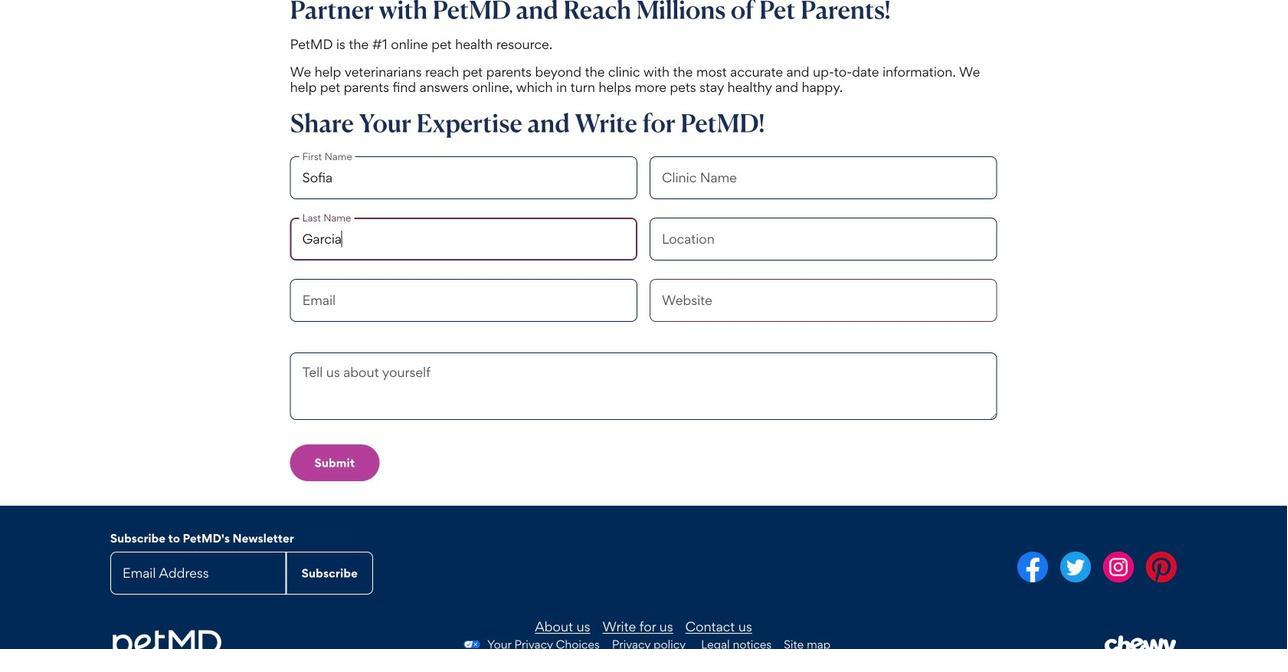 Task type: describe. For each thing, give the bounding box(es) containing it.
legal element
[[701, 638, 831, 649]]

social element
[[650, 552, 1177, 585]]

pinterest image
[[1147, 552, 1177, 583]]

facebook image
[[1018, 552, 1049, 583]]

my privacy choices image
[[457, 641, 487, 648]]

twitter image
[[1061, 552, 1091, 583]]



Task type: vqa. For each thing, say whether or not it's contained in the screenshot.
the 'Instagram' IMAGE
yes



Task type: locate. For each thing, give the bounding box(es) containing it.
about petmd element
[[290, 619, 997, 635]]

chewy logo image
[[1105, 635, 1177, 649]]

None text field
[[290, 156, 638, 199], [650, 156, 997, 199], [650, 218, 997, 260], [650, 279, 997, 322], [290, 365, 997, 420], [290, 156, 638, 199], [650, 156, 997, 199], [650, 218, 997, 260], [650, 279, 997, 322], [290, 365, 997, 420]]

None email field
[[290, 279, 638, 322], [110, 552, 286, 595], [290, 279, 638, 322], [110, 552, 286, 595]]

None text field
[[290, 218, 638, 260]]

petmd home image
[[110, 629, 223, 649]]

instagram image
[[1104, 552, 1134, 583]]



